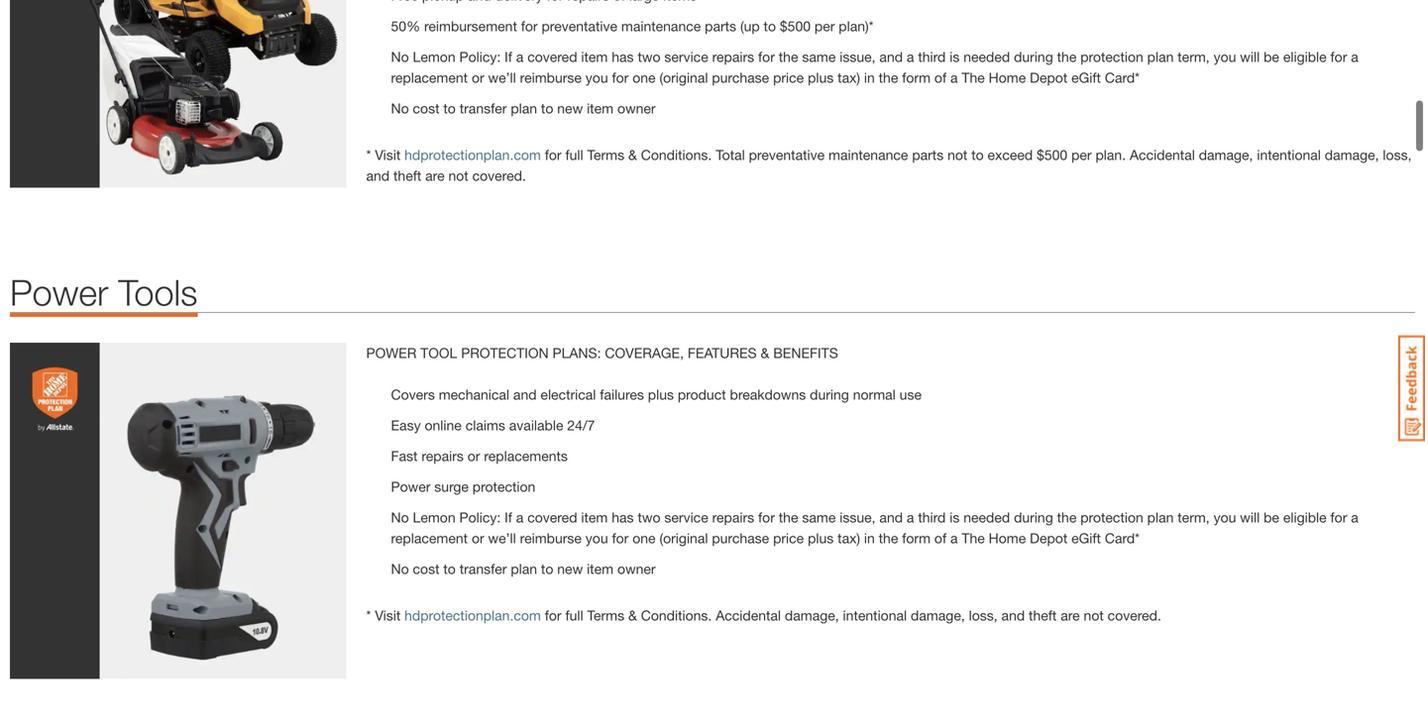 Task type: locate. For each thing, give the bounding box(es) containing it.
maintenance
[[622, 18, 701, 34], [829, 147, 909, 163]]

covered down 50% reimbursement for preventative maintenance parts (up to $500 per plan)*
[[528, 48, 578, 65]]

if down power surge protection
[[505, 510, 513, 526]]

total
[[716, 147, 745, 163]]

covered
[[528, 48, 578, 65], [528, 510, 578, 526]]

0 vertical spatial full
[[566, 147, 584, 163]]

1 if from the top
[[505, 48, 513, 65]]

1 card* from the top
[[1105, 69, 1140, 86]]

0 vertical spatial policy:
[[460, 48, 501, 65]]

1 hdprotectionplan.com link from the top
[[405, 147, 541, 163]]

2 cost from the top
[[413, 561, 440, 577]]

two
[[638, 48, 661, 65], [638, 510, 661, 526]]

1 be from the top
[[1264, 48, 1280, 65]]

has
[[612, 48, 634, 65], [612, 510, 634, 526]]

2 visit from the top
[[375, 608, 401, 624]]

power for power surge protection
[[391, 479, 431, 495]]

depot
[[1030, 69, 1068, 86], [1030, 530, 1068, 547]]

card*
[[1105, 69, 1140, 86], [1105, 530, 1140, 547]]

2 two from the top
[[638, 510, 661, 526]]

0 horizontal spatial preventative
[[542, 18, 618, 34]]

1 vertical spatial are
[[1061, 608, 1080, 624]]

or
[[472, 69, 485, 86], [468, 448, 480, 464], [472, 530, 485, 547]]

plan
[[1148, 48, 1174, 65], [511, 100, 537, 116], [1148, 510, 1174, 526], [511, 561, 537, 577]]

1 horizontal spatial parts
[[913, 147, 944, 163]]

2 service from the top
[[665, 510, 709, 526]]

2 home from the top
[[989, 530, 1027, 547]]

owner
[[618, 100, 656, 116], [618, 561, 656, 577]]

parts
[[705, 18, 737, 34], [913, 147, 944, 163]]

0 vertical spatial one
[[633, 69, 656, 86]]

new
[[558, 100, 583, 116], [558, 561, 583, 577]]

per left the plan)*
[[815, 18, 835, 34]]

0 vertical spatial is
[[950, 48, 960, 65]]

1 horizontal spatial preventative
[[749, 147, 825, 163]]

1 vertical spatial no cost to transfer plan to new item owner
[[391, 561, 656, 577]]

power for power tools
[[10, 271, 108, 313]]

hdprotectionplan.com
[[405, 147, 541, 163], [405, 608, 541, 624]]

1 vertical spatial maintenance
[[829, 147, 909, 163]]

1 transfer from the top
[[460, 100, 507, 116]]

0 vertical spatial not
[[948, 147, 968, 163]]

2 we'll from the top
[[488, 530, 516, 547]]

easy online claims available 24/7
[[391, 417, 595, 434]]

conditions. inside for full terms & conditions. total preventative maintenance parts not to exceed $500 per plan. accidental damage, intentional damage, loss, and theft are not covered.
[[641, 147, 712, 163]]

1 vertical spatial of
[[935, 530, 947, 547]]

transfer down power surge protection
[[460, 561, 507, 577]]

plan.
[[1096, 147, 1126, 163]]

no
[[391, 48, 409, 65], [391, 100, 409, 116], [391, 510, 409, 526], [391, 561, 409, 577]]

0 vertical spatial no cost to transfer plan to new item owner
[[391, 100, 656, 116]]

of
[[935, 69, 947, 86], [935, 530, 947, 547]]

2 * from the top
[[366, 608, 371, 624]]

reimburse down 50% reimbursement for preventative maintenance parts (up to $500 per plan)*
[[520, 69, 582, 86]]

$500 right exceed
[[1037, 147, 1068, 163]]

1 third from the top
[[919, 48, 946, 65]]

power left tools
[[10, 271, 108, 313]]

2 conditions. from the top
[[641, 608, 712, 624]]

0 horizontal spatial parts
[[705, 18, 737, 34]]

covered. inside for full terms & conditions. total preventative maintenance parts not to exceed $500 per plan. accidental damage, intentional damage, loss, and theft are not covered.
[[473, 167, 526, 184]]

2 will from the top
[[1241, 510, 1261, 526]]

1 horizontal spatial accidental
[[1130, 147, 1196, 163]]

0 vertical spatial terms
[[588, 147, 625, 163]]

0 vertical spatial $500
[[780, 18, 811, 34]]

egift
[[1072, 69, 1102, 86], [1072, 530, 1102, 547]]

the
[[962, 69, 985, 86], [962, 530, 985, 547]]

1 horizontal spatial loss,
[[1384, 147, 1412, 163]]

0 vertical spatial protection
[[1081, 48, 1144, 65]]

1 vertical spatial service
[[665, 510, 709, 526]]

not
[[948, 147, 968, 163], [449, 167, 469, 184], [1084, 608, 1104, 624]]

term,
[[1178, 48, 1210, 65], [1178, 510, 1210, 526]]

(up
[[741, 18, 760, 34]]

2 is from the top
[[950, 510, 960, 526]]

0 horizontal spatial per
[[815, 18, 835, 34]]

in
[[864, 69, 875, 86], [864, 530, 875, 547]]

1 vertical spatial has
[[612, 510, 634, 526]]

1 horizontal spatial intentional
[[1258, 147, 1322, 163]]

intentional
[[1258, 147, 1322, 163], [843, 608, 907, 624]]

1 vertical spatial price
[[773, 530, 804, 547]]

replacement
[[391, 69, 468, 86], [391, 530, 468, 547]]

for
[[521, 18, 538, 34], [759, 48, 775, 65], [1331, 48, 1348, 65], [612, 69, 629, 86], [545, 147, 562, 163], [759, 510, 775, 526], [1331, 510, 1348, 526], [612, 530, 629, 547], [545, 608, 562, 624]]

0 vertical spatial preventative
[[542, 18, 618, 34]]

1 vertical spatial egift
[[1072, 530, 1102, 547]]

0 vertical spatial &
[[629, 147, 637, 163]]

1 two from the top
[[638, 48, 661, 65]]

replacement down 50%
[[391, 69, 468, 86]]

if
[[505, 48, 513, 65], [505, 510, 513, 526]]

use
[[900, 387, 922, 403]]

2 egift from the top
[[1072, 530, 1102, 547]]

1 conditions. from the top
[[641, 147, 712, 163]]

2 issue, from the top
[[840, 510, 876, 526]]

transfer up the * visit hdprotectionplan.com
[[460, 100, 507, 116]]

purchase up * visit hdprotectionplan.com for full terms & conditions. accidental damage, intentional damage, loss, and theft are not covered.
[[712, 530, 770, 547]]

service
[[665, 48, 709, 65], [665, 510, 709, 526]]

loss,
[[1384, 147, 1412, 163], [969, 608, 998, 624]]

&
[[629, 147, 637, 163], [761, 345, 770, 361], [629, 608, 637, 624]]

item
[[581, 48, 608, 65], [587, 100, 614, 116], [581, 510, 608, 526], [587, 561, 614, 577]]

home
[[989, 69, 1027, 86], [989, 530, 1027, 547]]

transfer
[[460, 100, 507, 116], [460, 561, 507, 577]]

1 needed from the top
[[964, 48, 1011, 65]]

1 vertical spatial new
[[558, 561, 583, 577]]

plus
[[808, 69, 834, 86], [648, 387, 674, 403], [808, 530, 834, 547]]

1 horizontal spatial $500
[[1037, 147, 1068, 163]]

(original
[[660, 69, 708, 86], [660, 530, 708, 547]]

1 vertical spatial home
[[989, 530, 1027, 547]]

1 vertical spatial covered
[[528, 510, 578, 526]]

1 vertical spatial *
[[366, 608, 371, 624]]

hdprotectionplan.com for * visit hdprotectionplan.com
[[405, 147, 541, 163]]

0 vertical spatial transfer
[[460, 100, 507, 116]]

policy: down the reimbursement
[[460, 48, 501, 65]]

third
[[919, 48, 946, 65], [919, 510, 946, 526]]

and
[[880, 48, 903, 65], [366, 167, 390, 184], [514, 387, 537, 403], [880, 510, 903, 526], [1002, 608, 1025, 624]]

1 vertical spatial be
[[1264, 510, 1280, 526]]

*
[[366, 147, 371, 163], [366, 608, 371, 624]]

$500 inside for full terms & conditions. total preventative maintenance parts not to exceed $500 per plan. accidental damage, intentional damage, loss, and theft are not covered.
[[1037, 147, 1068, 163]]

0 vertical spatial in
[[864, 69, 875, 86]]

1 vertical spatial preventative
[[749, 147, 825, 163]]

50% reimbursement for preventative maintenance parts (up to $500 per plan)*
[[391, 18, 874, 34]]

1 horizontal spatial per
[[1072, 147, 1092, 163]]

1 vertical spatial form
[[903, 530, 931, 547]]

1 full from the top
[[566, 147, 584, 163]]

0 vertical spatial or
[[472, 69, 485, 86]]

features
[[688, 345, 757, 361]]

parts left the (up
[[705, 18, 737, 34]]

2 purchase from the top
[[712, 530, 770, 547]]

purchase down the (up
[[712, 69, 770, 86]]

0 vertical spatial conditions.
[[641, 147, 712, 163]]

24/7
[[568, 417, 595, 434]]

1 vertical spatial hdprotectionplan.com
[[405, 608, 541, 624]]

or up power surge protection
[[468, 448, 480, 464]]

1 policy: from the top
[[460, 48, 501, 65]]

covered down replacements
[[528, 510, 578, 526]]

for full terms & conditions. total preventative maintenance parts not to exceed $500 per plan. accidental damage, intentional damage, loss, and theft are not covered.
[[366, 147, 1412, 184]]

reimburse down replacements
[[520, 530, 582, 547]]

power surge protection
[[391, 479, 536, 495]]

0 horizontal spatial covered.
[[473, 167, 526, 184]]

0 vertical spatial during
[[1014, 48, 1054, 65]]

during
[[1014, 48, 1054, 65], [810, 387, 850, 403], [1014, 510, 1054, 526]]

$500 right the (up
[[780, 18, 811, 34]]

cost down surge
[[413, 561, 440, 577]]

1 vertical spatial not
[[449, 167, 469, 184]]

1 vertical spatial or
[[468, 448, 480, 464]]

1 vertical spatial visit
[[375, 608, 401, 624]]

tax)
[[838, 69, 861, 86], [838, 530, 861, 547]]

replacement down surge
[[391, 530, 468, 547]]

0 vertical spatial term,
[[1178, 48, 1210, 65]]

1 horizontal spatial power
[[391, 479, 431, 495]]

0 horizontal spatial maintenance
[[622, 18, 701, 34]]

hdprotectionplan.com link for * visit hdprotectionplan.com
[[405, 147, 541, 163]]

and inside for full terms & conditions. total preventative maintenance parts not to exceed $500 per plan. accidental damage, intentional damage, loss, and theft are not covered.
[[366, 167, 390, 184]]

0 vertical spatial card*
[[1105, 69, 1140, 86]]

preventative
[[542, 18, 618, 34], [749, 147, 825, 163]]

0 vertical spatial no lemon policy: if a covered item has two service repairs for the same issue, and a third is needed during the protection plan term, you will be eligible for a replacement or we'll reimburse you for one (original purchase price plus tax) in the form of a the home depot egift card*
[[391, 48, 1359, 86]]

1 vertical spatial reimburse
[[520, 530, 582, 547]]

we'll
[[488, 69, 516, 86], [488, 530, 516, 547]]

parts inside for full terms & conditions. total preventative maintenance parts not to exceed $500 per plan. accidental damage, intentional damage, loss, and theft are not covered.
[[913, 147, 944, 163]]

0 vertical spatial visit
[[375, 147, 401, 163]]

or down power surge protection
[[472, 530, 485, 547]]

1 vertical spatial replacement
[[391, 530, 468, 547]]

0 vertical spatial issue,
[[840, 48, 876, 65]]

we'll down the reimbursement
[[488, 69, 516, 86]]

1 vertical spatial tax)
[[838, 530, 861, 547]]

0 vertical spatial egift
[[1072, 69, 1102, 86]]

replacements
[[484, 448, 568, 464]]

0 vertical spatial plus
[[808, 69, 834, 86]]

0 vertical spatial if
[[505, 48, 513, 65]]

power down the fast
[[391, 479, 431, 495]]

2 one from the top
[[633, 530, 656, 547]]

2 no cost to transfer plan to new item owner from the top
[[391, 561, 656, 577]]

feedback link image
[[1399, 335, 1426, 442]]

0 horizontal spatial intentional
[[843, 608, 907, 624]]

3 no from the top
[[391, 510, 409, 526]]

0 vertical spatial reimburse
[[520, 69, 582, 86]]

power tools protection plans image
[[10, 343, 347, 680]]

purchase
[[712, 69, 770, 86], [712, 530, 770, 547]]

2 in from the top
[[864, 530, 875, 547]]

price
[[773, 69, 804, 86], [773, 530, 804, 547]]

0 horizontal spatial are
[[426, 167, 445, 184]]

1 covered from the top
[[528, 48, 578, 65]]

0 vertical spatial theft
[[394, 167, 422, 184]]

& inside for full terms & conditions. total preventative maintenance parts not to exceed $500 per plan. accidental damage, intentional damage, loss, and theft are not covered.
[[629, 147, 637, 163]]

claims
[[466, 417, 506, 434]]

covers
[[391, 387, 435, 403]]

2 vertical spatial not
[[1084, 608, 1104, 624]]

& for conditions.
[[629, 608, 637, 624]]

2 vertical spatial repairs
[[713, 510, 755, 526]]

1 term, from the top
[[1178, 48, 1210, 65]]

no cost to transfer plan to new item owner
[[391, 100, 656, 116], [391, 561, 656, 577]]

visit for * visit hdprotectionplan.com
[[375, 147, 401, 163]]

if down the reimbursement
[[505, 48, 513, 65]]

2 hdprotectionplan.com link from the top
[[405, 608, 541, 624]]

easy
[[391, 417, 421, 434]]

1 vertical spatial power
[[391, 479, 431, 495]]

parts left exceed
[[913, 147, 944, 163]]

power
[[10, 271, 108, 313], [391, 479, 431, 495]]

1 vertical spatial will
[[1241, 510, 1261, 526]]

lemon down surge
[[413, 510, 456, 526]]

theft
[[394, 167, 422, 184], [1029, 608, 1057, 624]]

1 same from the top
[[803, 48, 836, 65]]

2 the from the top
[[962, 530, 985, 547]]

0 vertical spatial intentional
[[1258, 147, 1322, 163]]

to
[[764, 18, 776, 34], [444, 100, 456, 116], [541, 100, 554, 116], [972, 147, 984, 163], [444, 561, 456, 577], [541, 561, 554, 577]]

0 vertical spatial price
[[773, 69, 804, 86]]

repairs
[[713, 48, 755, 65], [422, 448, 464, 464], [713, 510, 755, 526]]

0 vertical spatial maintenance
[[622, 18, 701, 34]]

hdprotectionplan.com link for * visit hdprotectionplan.com for full terms & conditions. accidental damage, intentional damage, loss, and theft are not covered.
[[405, 608, 541, 624]]

per left plan.
[[1072, 147, 1092, 163]]

policy: down power surge protection
[[460, 510, 501, 526]]

0 vertical spatial will
[[1241, 48, 1261, 65]]

protection
[[1081, 48, 1144, 65], [473, 479, 536, 495], [1081, 510, 1144, 526]]

1 * from the top
[[366, 147, 371, 163]]

1 no from the top
[[391, 48, 409, 65]]

1 vertical spatial owner
[[618, 561, 656, 577]]

visit for * visit hdprotectionplan.com for full terms & conditions. accidental damage, intentional damage, loss, and theft are not covered.
[[375, 608, 401, 624]]

cost up the * visit hdprotectionplan.com
[[413, 100, 440, 116]]

mechanical
[[439, 387, 510, 403]]

1 vertical spatial two
[[638, 510, 661, 526]]

0 vertical spatial cost
[[413, 100, 440, 116]]

0 vertical spatial third
[[919, 48, 946, 65]]

1 price from the top
[[773, 69, 804, 86]]

2 owner from the top
[[618, 561, 656, 577]]

1 vertical spatial depot
[[1030, 530, 1068, 547]]

you
[[1214, 48, 1237, 65], [586, 69, 608, 86], [1214, 510, 1237, 526], [586, 530, 608, 547]]

* for * visit hdprotectionplan.com
[[366, 147, 371, 163]]

policy:
[[460, 48, 501, 65], [460, 510, 501, 526]]

0 vertical spatial the
[[962, 69, 985, 86]]

preventative inside for full terms & conditions. total preventative maintenance parts not to exceed $500 per plan. accidental damage, intentional damage, loss, and theft are not covered.
[[749, 147, 825, 163]]

lemon down 50%
[[413, 48, 456, 65]]

accidental
[[1130, 147, 1196, 163], [716, 608, 781, 624]]

0 vertical spatial home
[[989, 69, 1027, 86]]

0 vertical spatial per
[[815, 18, 835, 34]]

lemon
[[413, 48, 456, 65], [413, 510, 456, 526]]

damage,
[[1200, 147, 1254, 163], [1326, 147, 1380, 163], [785, 608, 840, 624], [911, 608, 966, 624]]

2 replacement from the top
[[391, 530, 468, 547]]

2 lemon from the top
[[413, 510, 456, 526]]

2 new from the top
[[558, 561, 583, 577]]

1 terms from the top
[[588, 147, 625, 163]]

are
[[426, 167, 445, 184], [1061, 608, 1080, 624]]

full
[[566, 147, 584, 163], [566, 608, 584, 624]]

we'll down power surge protection
[[488, 530, 516, 547]]

covered.
[[473, 167, 526, 184], [1108, 608, 1162, 624]]

or down the reimbursement
[[472, 69, 485, 86]]

1 vertical spatial we'll
[[488, 530, 516, 547]]

hdprotectionplan.com link
[[405, 147, 541, 163], [405, 608, 541, 624]]

needed
[[964, 48, 1011, 65], [964, 510, 1011, 526]]

eligible
[[1284, 48, 1327, 65], [1284, 510, 1327, 526]]

form
[[903, 69, 931, 86], [903, 530, 931, 547]]

power
[[366, 345, 417, 361]]

2 hdprotectionplan.com from the top
[[405, 608, 541, 624]]

1 vertical spatial lemon
[[413, 510, 456, 526]]

1 visit from the top
[[375, 147, 401, 163]]

1 vertical spatial one
[[633, 530, 656, 547]]

1 vertical spatial is
[[950, 510, 960, 526]]

same
[[803, 48, 836, 65], [803, 510, 836, 526]]

0 vertical spatial accidental
[[1130, 147, 1196, 163]]

1 issue, from the top
[[840, 48, 876, 65]]

1 owner from the top
[[618, 100, 656, 116]]

cost
[[413, 100, 440, 116], [413, 561, 440, 577]]

no lemon policy: if a covered item has two service repairs for the same issue, and a third is needed during the protection plan term, you will be eligible for a replacement or we'll reimburse you for one (original purchase price plus tax) in the form of a the home depot egift card*
[[391, 48, 1359, 86], [391, 510, 1359, 547]]

reimburse
[[520, 69, 582, 86], [520, 530, 582, 547]]

1 no lemon policy: if a covered item has two service repairs for the same issue, and a third is needed during the protection plan term, you will be eligible for a replacement or we'll reimburse you for one (original purchase price plus tax) in the form of a the home depot egift card* from the top
[[391, 48, 1359, 86]]

0 vertical spatial needed
[[964, 48, 1011, 65]]

2 of from the top
[[935, 530, 947, 547]]

$500
[[780, 18, 811, 34], [1037, 147, 1068, 163]]

0 vertical spatial new
[[558, 100, 583, 116]]

0 vertical spatial two
[[638, 48, 661, 65]]

1 vertical spatial needed
[[964, 510, 1011, 526]]

hdprotectionplan.com for * visit hdprotectionplan.com for full terms & conditions. accidental damage, intentional damage, loss, and theft are not covered.
[[405, 608, 541, 624]]

1 vertical spatial if
[[505, 510, 513, 526]]

exceed
[[988, 147, 1033, 163]]

0 vertical spatial we'll
[[488, 69, 516, 86]]

1 hdprotectionplan.com from the top
[[405, 147, 541, 163]]



Task type: describe. For each thing, give the bounding box(es) containing it.
plans:
[[553, 345, 601, 361]]

normal
[[853, 387, 896, 403]]

power tools
[[10, 271, 198, 313]]

2 transfer from the top
[[460, 561, 507, 577]]

2 (original from the top
[[660, 530, 708, 547]]

* visit hdprotectionplan.com
[[366, 147, 541, 163]]

2 covered from the top
[[528, 510, 578, 526]]

per inside for full terms & conditions. total preventative maintenance parts not to exceed $500 per plan. accidental damage, intentional damage, loss, and theft are not covered.
[[1072, 147, 1092, 163]]

1 vertical spatial protection
[[473, 479, 536, 495]]

1 new from the top
[[558, 100, 583, 116]]

fast
[[391, 448, 418, 464]]

* visit hdprotectionplan.com for full terms & conditions. accidental damage, intentional damage, loss, and theft are not covered.
[[366, 608, 1162, 624]]

breakdowns
[[730, 387, 806, 403]]

2 depot from the top
[[1030, 530, 1068, 547]]

4 no from the top
[[391, 561, 409, 577]]

2 same from the top
[[803, 510, 836, 526]]

1 replacement from the top
[[391, 69, 468, 86]]

& for benefits
[[761, 345, 770, 361]]

1 we'll from the top
[[488, 69, 516, 86]]

2 full from the top
[[566, 608, 584, 624]]

2 no lemon policy: if a covered item has two service repairs for the same issue, and a third is needed during the protection plan term, you will be eligible for a replacement or we'll reimburse you for one (original purchase price plus tax) in the form of a the home depot egift card* from the top
[[391, 510, 1359, 547]]

2 tax) from the top
[[838, 530, 861, 547]]

50%
[[391, 18, 420, 34]]

1 form from the top
[[903, 69, 931, 86]]

1 cost from the top
[[413, 100, 440, 116]]

1 of from the top
[[935, 69, 947, 86]]

1 service from the top
[[665, 48, 709, 65]]

0 horizontal spatial $500
[[780, 18, 811, 34]]

2 be from the top
[[1264, 510, 1280, 526]]

electrical
[[541, 387, 596, 403]]

2 reimburse from the top
[[520, 530, 582, 547]]

1 is from the top
[[950, 48, 960, 65]]

for inside for full terms & conditions. total preventative maintenance parts not to exceed $500 per plan. accidental damage, intentional damage, loss, and theft are not covered.
[[545, 147, 562, 163]]

1 vertical spatial during
[[810, 387, 850, 403]]

benefits
[[774, 345, 839, 361]]

terms inside for full terms & conditions. total preventative maintenance parts not to exceed $500 per plan. accidental damage, intentional damage, loss, and theft are not covered.
[[588, 147, 625, 163]]

2 has from the top
[[612, 510, 634, 526]]

2 no from the top
[[391, 100, 409, 116]]

available
[[509, 417, 564, 434]]

tool
[[421, 345, 457, 361]]

coverage,
[[605, 345, 684, 361]]

1 eligible from the top
[[1284, 48, 1327, 65]]

product
[[678, 387, 726, 403]]

2 vertical spatial during
[[1014, 510, 1054, 526]]

1 egift from the top
[[1072, 69, 1102, 86]]

1 reimburse from the top
[[520, 69, 582, 86]]

0 horizontal spatial loss,
[[969, 608, 998, 624]]

tools
[[118, 271, 198, 313]]

1 purchase from the top
[[712, 69, 770, 86]]

1 vertical spatial repairs
[[422, 448, 464, 464]]

2 if from the top
[[505, 510, 513, 526]]

2 vertical spatial or
[[472, 530, 485, 547]]

2 price from the top
[[773, 530, 804, 547]]

2 form from the top
[[903, 530, 931, 547]]

loss, inside for full terms & conditions. total preventative maintenance parts not to exceed $500 per plan. accidental damage, intentional damage, loss, and theft are not covered.
[[1384, 147, 1412, 163]]

2 policy: from the top
[[460, 510, 501, 526]]

protection
[[461, 345, 549, 361]]

0 horizontal spatial not
[[449, 167, 469, 184]]

* for * visit hdprotectionplan.com for full terms & conditions. accidental damage, intentional damage, loss, and theft are not covered.
[[366, 608, 371, 624]]

fast repairs or replacements
[[391, 448, 568, 464]]

2 terms from the top
[[588, 608, 625, 624]]

1 has from the top
[[612, 48, 634, 65]]

0 vertical spatial parts
[[705, 18, 737, 34]]

1 vertical spatial plus
[[648, 387, 674, 403]]

2 eligible from the top
[[1284, 510, 1327, 526]]

covers mechanical and electrical failures plus product breakdowns during normal use
[[391, 387, 922, 403]]

1 will from the top
[[1241, 48, 1261, 65]]

1 no cost to transfer plan to new item owner from the top
[[391, 100, 656, 116]]

1 horizontal spatial are
[[1061, 608, 1080, 624]]

1 home from the top
[[989, 69, 1027, 86]]

failures
[[600, 387, 644, 403]]

1 (original from the top
[[660, 69, 708, 86]]

1 vertical spatial covered.
[[1108, 608, 1162, 624]]

2 vertical spatial plus
[[808, 530, 834, 547]]

plan)*
[[839, 18, 874, 34]]

2 third from the top
[[919, 510, 946, 526]]

1 vertical spatial intentional
[[843, 608, 907, 624]]

full inside for full terms & conditions. total preventative maintenance parts not to exceed $500 per plan. accidental damage, intentional damage, loss, and theft are not covered.
[[566, 147, 584, 163]]

1 the from the top
[[962, 69, 985, 86]]

accidental inside for full terms & conditions. total preventative maintenance parts not to exceed $500 per plan. accidental damage, intentional damage, loss, and theft are not covered.
[[1130, 147, 1196, 163]]

1 lemon from the top
[[413, 48, 456, 65]]

2 needed from the top
[[964, 510, 1011, 526]]

1 one from the top
[[633, 69, 656, 86]]

1 horizontal spatial theft
[[1029, 608, 1057, 624]]

power tool protection plans: coverage, features & benefits
[[366, 345, 839, 361]]

0 vertical spatial repairs
[[713, 48, 755, 65]]

2 card* from the top
[[1105, 530, 1140, 547]]

reimbursement
[[424, 18, 517, 34]]

to inside for full terms & conditions. total preventative maintenance parts not to exceed $500 per plan. accidental damage, intentional damage, loss, and theft are not covered.
[[972, 147, 984, 163]]

intentional inside for full terms & conditions. total preventative maintenance parts not to exceed $500 per plan. accidental damage, intentional damage, loss, and theft are not covered.
[[1258, 147, 1322, 163]]

surge
[[435, 479, 469, 495]]

online
[[425, 417, 462, 434]]

maintenance inside for full terms & conditions. total preventative maintenance parts not to exceed $500 per plan. accidental damage, intentional damage, loss, and theft are not covered.
[[829, 147, 909, 163]]

1 in from the top
[[864, 69, 875, 86]]

mowers & tractors image
[[10, 0, 347, 188]]

1 horizontal spatial not
[[948, 147, 968, 163]]

1 depot from the top
[[1030, 69, 1068, 86]]

theft inside for full terms & conditions. total preventative maintenance parts not to exceed $500 per plan. accidental damage, intentional damage, loss, and theft are not covered.
[[394, 167, 422, 184]]

1 tax) from the top
[[838, 69, 861, 86]]

2 horizontal spatial not
[[1084, 608, 1104, 624]]

2 vertical spatial protection
[[1081, 510, 1144, 526]]

are inside for full terms & conditions. total preventative maintenance parts not to exceed $500 per plan. accidental damage, intentional damage, loss, and theft are not covered.
[[426, 167, 445, 184]]

1 vertical spatial accidental
[[716, 608, 781, 624]]

2 term, from the top
[[1178, 510, 1210, 526]]



Task type: vqa. For each thing, say whether or not it's contained in the screenshot.
PER within the for full Terms & Conditions. Total preventative maintenance parts not to exceed $500 per plan. Accidental damage, intentional damage, loss, and theft are not covered.
yes



